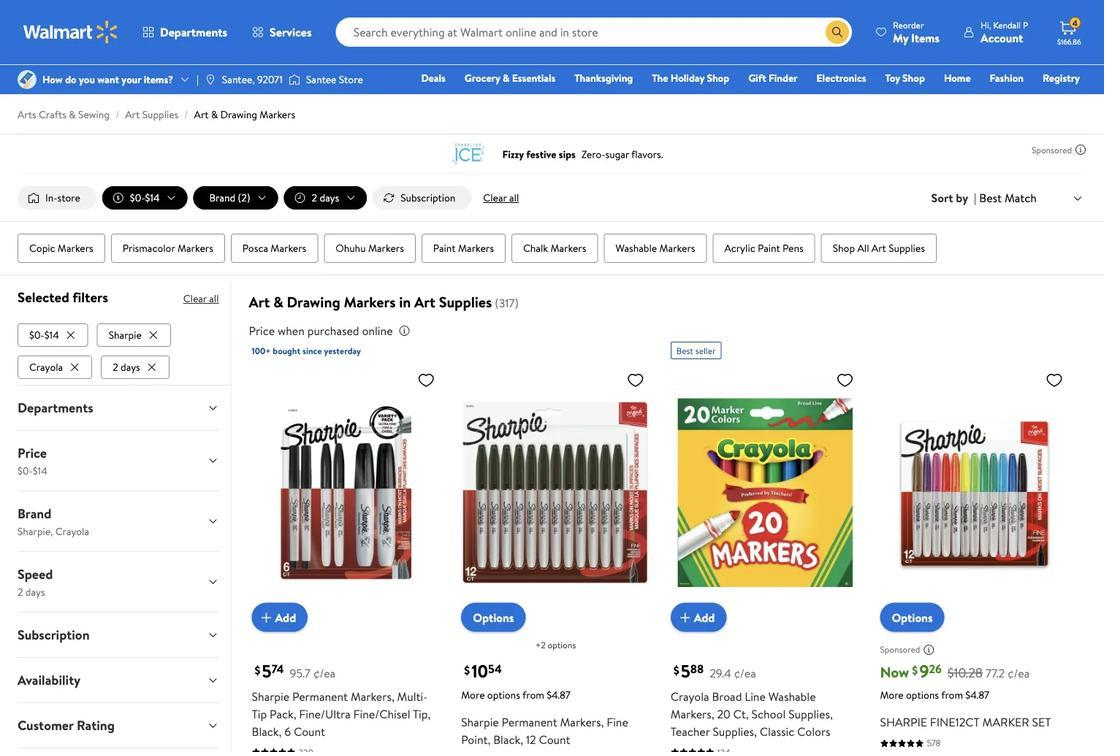 Task type: describe. For each thing, give the bounding box(es) containing it.
paint markers
[[433, 241, 494, 255]]

registry link
[[1036, 70, 1087, 86]]

0 horizontal spatial washable
[[616, 241, 657, 255]]

fashion
[[990, 71, 1024, 85]]

options for 10
[[473, 610, 514, 626]]

markers, inside $ 5 74 95.7 ¢/ea sharpie permanent markers, multi- tip pack, fine/ultra fine/chisel tip, black, 6 count
[[351, 689, 394, 705]]

5 for $ 5 74 95.7 ¢/ea sharpie permanent markers, multi- tip pack, fine/ultra fine/chisel tip, black, 6 count
[[262, 660, 272, 684]]

sewing
[[78, 107, 110, 122]]

fine/ultra
[[299, 706, 351, 722]]

santee,
[[222, 72, 255, 87]]

items?
[[144, 72, 173, 87]]

seller
[[696, 345, 716, 357]]

deals link
[[415, 70, 452, 86]]

multi-
[[397, 689, 428, 705]]

shop inside 'link'
[[707, 71, 729, 85]]

crayola inside "crayola" button
[[29, 360, 63, 374]]

list containing $0-$14
[[18, 321, 219, 379]]

brand (2)
[[209, 191, 250, 205]]

holiday
[[671, 71, 705, 85]]

copic markers link
[[18, 234, 105, 263]]

shop all art supplies
[[833, 241, 925, 255]]

departments tab
[[6, 386, 231, 430]]

art right all
[[872, 241, 886, 255]]

arts crafts & sewing link
[[18, 107, 110, 122]]

crayola inside brand sharpie, crayola
[[55, 524, 89, 538]]

tip,
[[413, 706, 431, 722]]

Search search field
[[336, 18, 852, 47]]

you
[[79, 72, 95, 87]]

0 horizontal spatial drawing
[[220, 107, 257, 122]]

brand sharpie, crayola
[[18, 505, 89, 538]]

from inside now $ 9 26 $10.28 77.2 ¢/ea more options from $4.87
[[941, 688, 963, 702]]

sharpie list item
[[97, 321, 174, 347]]

santee, 92071
[[222, 72, 283, 87]]

$ for 10
[[464, 662, 470, 678]]

sharpie for sharpie permanent markers, fine point, black, 12 count
[[461, 715, 499, 731]]

$ for sharpie permanent markers, multi- tip pack, fine/ultra fine/chisel tip, black, 6 count
[[255, 662, 261, 678]]

search icon image
[[832, 26, 843, 38]]

markers for ohuhu markers
[[368, 241, 404, 255]]

washable inside $ 5 88 29.4 ¢/ea crayola broad line washable markers, 20 ct, school supplies, teacher supplies, classic colors
[[769, 689, 816, 705]]

services button
[[240, 15, 324, 50]]

2 days inside button
[[113, 360, 140, 374]]

add to favorites list, sharpie fine12ct marker set image
[[1046, 371, 1063, 390]]

customer
[[18, 717, 74, 735]]

home
[[944, 71, 971, 85]]

rating
[[77, 717, 115, 735]]

my
[[893, 30, 909, 46]]

markers for posca markers
[[271, 241, 306, 255]]

acrylic paint pens link
[[713, 234, 815, 263]]

12
[[526, 732, 536, 748]]

electronics
[[817, 71, 866, 85]]

& right the grocery
[[503, 71, 510, 85]]

store
[[339, 72, 363, 87]]

supplies for /
[[142, 107, 179, 122]]

best for best seller
[[677, 345, 693, 357]]

art down your
[[125, 107, 140, 122]]

markers for prismacolor markers
[[178, 241, 213, 255]]

in-store
[[45, 191, 80, 205]]

days inside 'speed 2 days'
[[25, 585, 45, 599]]

0 horizontal spatial |
[[197, 72, 199, 87]]

clear all for top clear all button
[[483, 191, 519, 205]]

permanent inside $ 5 74 95.7 ¢/ea sharpie permanent markers, multi- tip pack, fine/ultra fine/chisel tip, black, 6 count
[[292, 689, 348, 705]]

options for $10.28
[[892, 610, 933, 626]]

prismacolor markers link
[[111, 234, 225, 263]]

black, inside $ 5 74 95.7 ¢/ea sharpie permanent markers, multi- tip pack, fine/ultra fine/chisel tip, black, 6 count
[[252, 724, 282, 740]]

markers for paint markers
[[458, 241, 494, 255]]

2 paint from the left
[[758, 241, 780, 255]]

all for the bottommost clear all button
[[209, 292, 219, 306]]

best match
[[980, 190, 1037, 206]]

registry
[[1043, 71, 1080, 85]]

29.4
[[710, 665, 731, 682]]

1 more from the left
[[461, 688, 485, 702]]

speed 2 days
[[18, 565, 53, 599]]

yesterday
[[324, 345, 361, 357]]

santee
[[306, 72, 336, 87]]

kendall
[[993, 19, 1021, 31]]

crafts
[[39, 107, 66, 122]]

brand tab
[[6, 492, 231, 552]]

subscription tab
[[6, 613, 231, 658]]

school
[[752, 706, 786, 722]]

markers, inside the sharpie permanent markers, fine point, black, 12 count
[[560, 715, 604, 731]]

best for best match
[[980, 190, 1002, 206]]

1 vertical spatial clear all button
[[183, 287, 219, 311]]

walmart+ link
[[1030, 91, 1087, 106]]

2 days inside dropdown button
[[312, 191, 339, 205]]

sponsored for 'ad disclaimer and feedback for skylinedisplayad' image
[[1032, 144, 1072, 156]]

how do you want your items?
[[42, 72, 173, 87]]

best match button
[[977, 188, 1087, 208]]

price for when
[[249, 323, 275, 339]]

Walmart Site-Wide search field
[[336, 18, 852, 47]]

1 vertical spatial departments button
[[6, 386, 231, 430]]

+2
[[536, 640, 546, 652]]

(2)
[[238, 191, 250, 205]]

pens
[[783, 241, 804, 255]]

2 horizontal spatial shop
[[903, 71, 925, 85]]

paint markers link
[[422, 234, 506, 263]]

$ inside now $ 9 26 $10.28 77.2 ¢/ea more options from $4.87
[[912, 662, 918, 678]]

sharpie fine12ct marker set image
[[880, 365, 1069, 621]]

1 horizontal spatial supplies,
[[789, 706, 833, 722]]

purchased
[[307, 323, 359, 339]]

the holiday shop
[[652, 71, 729, 85]]

+2 options
[[536, 640, 576, 652]]

100+ bought since yesterday
[[252, 345, 361, 357]]

$14 inside the price $0-$14
[[33, 464, 47, 478]]

1 from from the left
[[522, 688, 544, 702]]

1 horizontal spatial shop
[[833, 241, 855, 255]]

95.7
[[290, 665, 311, 682]]

do
[[65, 72, 77, 87]]

$0- inside $0-$14 button
[[29, 328, 44, 342]]

tip
[[252, 706, 267, 722]]

count inside $ 5 74 95.7 ¢/ea sharpie permanent markers, multi- tip pack, fine/ultra fine/chisel tip, black, 6 count
[[294, 724, 325, 740]]

best seller
[[677, 345, 716, 357]]

sort
[[931, 190, 953, 206]]

debit
[[993, 91, 1018, 106]]

0 vertical spatial departments button
[[130, 15, 240, 50]]

ad disclaimer and feedback for ingridsponsoredproducts image
[[923, 644, 935, 656]]

availability button
[[6, 658, 231, 703]]

2 / from the left
[[184, 107, 188, 122]]

online
[[362, 323, 393, 339]]

colors
[[797, 724, 831, 740]]

store
[[57, 191, 80, 205]]

customer rating
[[18, 717, 115, 735]]

price when purchased online
[[249, 323, 393, 339]]

 image for how do you want your items?
[[18, 70, 37, 89]]

hi, kendall p account
[[981, 19, 1028, 46]]

electronics link
[[810, 70, 873, 86]]

black, inside the sharpie permanent markers, fine point, black, 12 count
[[493, 732, 523, 748]]

marker
[[983, 715, 1029, 731]]

days inside 2 days button
[[121, 360, 140, 374]]

markers up online
[[344, 292, 396, 312]]

walmart+
[[1037, 91, 1080, 106]]

art right art supplies link
[[194, 107, 209, 122]]

home link
[[938, 70, 978, 86]]

customer rating tab
[[6, 704, 231, 748]]

$0- inside $0-$14 dropdown button
[[130, 191, 145, 205]]

pack,
[[270, 706, 296, 722]]

acrylic
[[725, 241, 755, 255]]

art right in
[[414, 292, 435, 312]]

prismacolor markers
[[123, 241, 213, 255]]

6
[[284, 724, 291, 740]]

add to favorites list, sharpie permanent markers, fine point, black, 12 count image
[[627, 371, 644, 390]]

art & drawing markers link
[[194, 107, 295, 122]]

¢/ea for $ 5 74 95.7 ¢/ea sharpie permanent markers, multi- tip pack, fine/ultra fine/chisel tip, black, 6 count
[[313, 665, 335, 682]]

legal information image
[[399, 325, 410, 337]]

thanksgiving link
[[568, 70, 640, 86]]

add to cart image for $ 5 88 29.4 ¢/ea crayola broad line washable markers, 20 ct, school supplies, teacher supplies, classic colors
[[677, 609, 694, 627]]

how
[[42, 72, 63, 87]]

walmart image
[[23, 20, 118, 44]]

now
[[880, 663, 909, 683]]



Task type: locate. For each thing, give the bounding box(es) containing it.
0 vertical spatial washable
[[616, 241, 657, 255]]

markers for copic markers
[[58, 241, 93, 255]]

items
[[911, 30, 940, 46]]

permanent
[[292, 689, 348, 705], [502, 715, 557, 731]]

sharpie permanent markers, fine point, black, 12 count
[[461, 715, 628, 748]]

5 inside $ 5 74 95.7 ¢/ea sharpie permanent markers, multi- tip pack, fine/ultra fine/chisel tip, black, 6 count
[[262, 660, 272, 684]]

ohuhu markers
[[336, 241, 404, 255]]

0 horizontal spatial clear all
[[183, 292, 219, 306]]

supplies, down ct,
[[713, 724, 757, 740]]

1 $4.87 from the left
[[547, 688, 571, 702]]

1 horizontal spatial price
[[249, 323, 275, 339]]

$4.87 inside now $ 9 26 $10.28 77.2 ¢/ea more options from $4.87
[[966, 688, 990, 702]]

2 $4.87 from the left
[[966, 688, 990, 702]]

arts crafts & sewing / art supplies / art & drawing markers
[[18, 107, 295, 122]]

black, down tip
[[252, 724, 282, 740]]

2 vertical spatial supplies
[[439, 292, 492, 312]]

sharpie for sharpie
[[109, 328, 142, 342]]

5 inside $ 5 88 29.4 ¢/ea crayola broad line washable markers, 20 ct, school supplies, teacher supplies, classic colors
[[681, 660, 690, 684]]

0 horizontal spatial 2 days
[[113, 360, 140, 374]]

best
[[980, 190, 1002, 206], [677, 345, 693, 357]]

2 5 from the left
[[681, 660, 690, 684]]

2 options link from the left
[[880, 603, 945, 633]]

1 horizontal spatial clear all button
[[477, 186, 525, 210]]

¢/ea inside now $ 9 26 $10.28 77.2 ¢/ea more options from $4.87
[[1008, 665, 1030, 682]]

toy shop link
[[879, 70, 932, 86]]

| inside sort and filter section element
[[974, 190, 977, 206]]

departments button down 2 days button
[[6, 386, 231, 430]]

add to favorites list, sharpie permanent markers, multi-tip pack, fine/ultra fine/chisel tip, black, 6 count image
[[417, 371, 435, 390]]

grocery
[[465, 71, 500, 85]]

crayola inside $ 5 88 29.4 ¢/ea crayola broad line washable markers, 20 ct, school supplies, teacher supplies, classic colors
[[671, 689, 709, 705]]

markers left chalk
[[458, 241, 494, 255]]

0 horizontal spatial supplies
[[142, 107, 179, 122]]

1 vertical spatial sponsored
[[880, 644, 920, 656]]

1 horizontal spatial sharpie
[[252, 689, 290, 705]]

from up the sharpie permanent markers, fine point, black, 12 count
[[522, 688, 544, 702]]

sponsored for ad disclaimer and feedback for ingridsponsoredproducts 'image'
[[880, 644, 920, 656]]

& right crafts
[[69, 107, 76, 122]]

fine12ct
[[930, 715, 980, 731]]

markers right chalk
[[551, 241, 586, 255]]

0 vertical spatial brand
[[209, 191, 235, 205]]

1 horizontal spatial paint
[[758, 241, 780, 255]]

supplies for in
[[439, 292, 492, 312]]

$ left 88
[[674, 662, 679, 678]]

0 horizontal spatial add
[[275, 610, 296, 626]]

add button for $ 5 88 29.4 ¢/ea crayola broad line washable markers, 20 ct, school supplies, teacher supplies, classic colors
[[671, 603, 727, 633]]

registry one debit
[[968, 71, 1080, 106]]

price for $0-
[[18, 444, 47, 462]]

washable markers link
[[604, 234, 707, 263]]

add
[[275, 610, 296, 626], [694, 610, 715, 626]]

1 vertical spatial 2 days
[[113, 360, 140, 374]]

brand up sharpie,
[[18, 505, 51, 523]]

0 vertical spatial $0-
[[130, 191, 145, 205]]

permanent inside the sharpie permanent markers, fine point, black, 12 count
[[502, 715, 557, 731]]

supplies left (317)
[[439, 292, 492, 312]]

shop right holiday
[[707, 71, 729, 85]]

markers inside "link"
[[271, 241, 306, 255]]

1 options from the left
[[473, 610, 514, 626]]

days down speed
[[25, 585, 45, 599]]

1 add to cart image from the left
[[258, 609, 275, 627]]

$14 up crayola list item at the left
[[44, 328, 59, 342]]

price $0-$14
[[18, 444, 47, 478]]

0 horizontal spatial more
[[461, 688, 485, 702]]

1 horizontal spatial brand
[[209, 191, 235, 205]]

$4.87 down $10.28
[[966, 688, 990, 702]]

2 more from the left
[[880, 688, 904, 702]]

0 horizontal spatial clear all button
[[183, 287, 219, 311]]

markers, inside $ 5 88 29.4 ¢/ea crayola broad line washable markers, 20 ct, school supplies, teacher supplies, classic colors
[[671, 706, 714, 722]]

¢/ea right 29.4
[[734, 665, 756, 682]]

2 from from the left
[[941, 688, 963, 702]]

departments down "crayola" button
[[18, 399, 93, 417]]

selected filters
[[18, 288, 108, 307]]

0 vertical spatial departments
[[160, 24, 227, 40]]

crayola down $0-$14 button
[[29, 360, 63, 374]]

1 horizontal spatial options
[[548, 640, 576, 652]]

1 vertical spatial $0-$14
[[29, 328, 59, 342]]

2 inside 2 days button
[[113, 360, 118, 374]]

art up 100+
[[249, 292, 270, 312]]

0 vertical spatial |
[[197, 72, 199, 87]]

clear up paint markers
[[483, 191, 507, 205]]

$0- up crayola list item at the left
[[29, 328, 44, 342]]

markers inside 'link'
[[458, 241, 494, 255]]

1 horizontal spatial from
[[941, 688, 963, 702]]

teacher
[[671, 724, 710, 740]]

count right 12
[[539, 732, 570, 748]]

1 horizontal spatial $4.87
[[966, 688, 990, 702]]

brand inside brand sharpie, crayola
[[18, 505, 51, 523]]

subscription inside dropdown button
[[18, 626, 90, 644]]

sharpie permanent markers, fine point, black, 12 count image
[[461, 365, 650, 621]]

1 vertical spatial $14
[[44, 328, 59, 342]]

578
[[927, 737, 941, 750]]

crayola right sharpie,
[[55, 524, 89, 538]]

54
[[488, 662, 502, 678]]

speed tab
[[6, 552, 231, 612]]

3 $ from the left
[[674, 662, 679, 678]]

2 horizontal spatial supplies
[[889, 241, 925, 255]]

crayola down 88
[[671, 689, 709, 705]]

options link for $10.28
[[880, 603, 945, 633]]

$0-$14 inside button
[[29, 328, 59, 342]]

classic
[[760, 724, 794, 740]]

days up the "ohuhu"
[[320, 191, 339, 205]]

1 horizontal spatial washable
[[769, 689, 816, 705]]

customer rating button
[[6, 704, 231, 748]]

filters
[[73, 288, 108, 307]]

ad disclaimer and feedback for skylinedisplayad image
[[1075, 144, 1087, 156]]

77.2
[[986, 665, 1005, 682]]

0 vertical spatial clear all button
[[477, 186, 525, 210]]

options for +2
[[548, 640, 576, 652]]

$0-$14 up crayola list item at the left
[[29, 328, 59, 342]]

3 ¢/ea from the left
[[1008, 665, 1030, 682]]

paint inside 'link'
[[433, 241, 456, 255]]

clear for the bottommost clear all button
[[183, 292, 207, 306]]

ohuhu
[[336, 241, 366, 255]]

5 left 95.7 at the left bottom of the page
[[262, 660, 272, 684]]

reorder my items
[[893, 19, 940, 46]]

shop right toy
[[903, 71, 925, 85]]

price inside the price $0-$14
[[18, 444, 47, 462]]

 image for santee store
[[289, 72, 300, 87]]

0 vertical spatial clear
[[483, 191, 507, 205]]

1 horizontal spatial departments
[[160, 24, 227, 40]]

9
[[919, 660, 929, 684]]

brand for brand sharpie, crayola
[[18, 505, 51, 523]]

1 vertical spatial |
[[974, 190, 977, 206]]

crayola
[[29, 360, 63, 374], [55, 524, 89, 538], [671, 689, 709, 705]]

supplies right all
[[889, 241, 925, 255]]

$ left 9
[[912, 662, 918, 678]]

services
[[270, 24, 312, 40]]

options
[[548, 640, 576, 652], [487, 688, 520, 702], [906, 688, 939, 702]]

1 horizontal spatial sponsored
[[1032, 144, 1072, 156]]

permanent up 12
[[502, 715, 557, 731]]

bought
[[273, 345, 300, 357]]

all down prismacolor markers link
[[209, 292, 219, 306]]

2 horizontal spatial options
[[906, 688, 939, 702]]

2 days list item
[[101, 353, 172, 379]]

sharpie up 2 days list item
[[109, 328, 142, 342]]

add to cart image up 74
[[258, 609, 275, 627]]

1 horizontal spatial  image
[[289, 72, 300, 87]]

sharpie inside $ 5 74 95.7 ¢/ea sharpie permanent markers, multi- tip pack, fine/ultra fine/chisel tip, black, 6 count
[[252, 689, 290, 705]]

subscription button
[[6, 613, 231, 658]]

/ right art supplies link
[[184, 107, 188, 122]]

departments inside tab
[[18, 399, 93, 417]]

add button for $ 5 74 95.7 ¢/ea sharpie permanent markers, multi- tip pack, fine/ultra fine/chisel tip, black, 6 count
[[252, 603, 308, 633]]

more down 10
[[461, 688, 485, 702]]

days inside 2 days dropdown button
[[320, 191, 339, 205]]

sponsored up now
[[880, 644, 920, 656]]

2 options from the left
[[892, 610, 933, 626]]

days down sharpie button
[[121, 360, 140, 374]]

2 add from the left
[[694, 610, 715, 626]]

1 horizontal spatial days
[[121, 360, 140, 374]]

add for $ 5 74 95.7 ¢/ea sharpie permanent markers, multi- tip pack, fine/ultra fine/chisel tip, black, 6 count
[[275, 610, 296, 626]]

| right by
[[974, 190, 977, 206]]

options up 54
[[473, 610, 514, 626]]

brand inside dropdown button
[[209, 191, 235, 205]]

1 paint from the left
[[433, 241, 456, 255]]

art supplies link
[[125, 107, 179, 122]]

add to cart image for $ 5 74 95.7 ¢/ea sharpie permanent markers, multi- tip pack, fine/ultra fine/chisel tip, black, 6 count
[[258, 609, 275, 627]]

¢/ea for $ 5 88 29.4 ¢/ea crayola broad line washable markers, 20 ct, school supplies, teacher supplies, classic colors
[[734, 665, 756, 682]]

crayola broad line washable markers, 20 ct, school supplies, teacher supplies, classic colors image
[[671, 365, 860, 621]]

finder
[[769, 71, 798, 85]]

2 days button
[[284, 186, 367, 210]]

0 horizontal spatial 2
[[18, 585, 23, 599]]

markers right the "ohuhu"
[[368, 241, 404, 255]]

0 horizontal spatial supplies,
[[713, 724, 757, 740]]

toy shop
[[885, 71, 925, 85]]

best left "seller" in the top right of the page
[[677, 345, 693, 357]]

best inside popup button
[[980, 190, 1002, 206]]

copic markers
[[29, 241, 93, 255]]

$166.86
[[1057, 37, 1081, 46]]

options down 9
[[906, 688, 939, 702]]

1 horizontal spatial clear all
[[483, 191, 519, 205]]

2 inside 'speed 2 days'
[[18, 585, 23, 599]]

0 horizontal spatial markers,
[[351, 689, 394, 705]]

2 horizontal spatial markers,
[[671, 706, 714, 722]]

2 days button
[[101, 356, 169, 379]]

markers, left fine
[[560, 715, 604, 731]]

price up 100+
[[249, 323, 275, 339]]

departments button up items?
[[130, 15, 240, 50]]

2 horizontal spatial sharpie
[[461, 715, 499, 731]]

1 horizontal spatial black,
[[493, 732, 523, 748]]

markers down "92071"
[[260, 107, 295, 122]]

options right +2 in the left of the page
[[548, 640, 576, 652]]

1 5 from the left
[[262, 660, 272, 684]]

5 for $ 5 88 29.4 ¢/ea crayola broad line washable markers, 20 ct, school supplies, teacher supplies, classic colors
[[681, 660, 690, 684]]

1 horizontal spatial ¢/ea
[[734, 665, 756, 682]]

ohuhu markers link
[[324, 234, 416, 263]]

permanent up fine/ultra
[[292, 689, 348, 705]]

2 vertical spatial crayola
[[671, 689, 709, 705]]

1 vertical spatial brand
[[18, 505, 51, 523]]

0 vertical spatial crayola
[[29, 360, 63, 374]]

¢/ea right 77.2
[[1008, 665, 1030, 682]]

2 add button from the left
[[671, 603, 727, 633]]

$0-$14 button
[[18, 324, 88, 347]]

sharpie inside button
[[109, 328, 142, 342]]

1 horizontal spatial markers,
[[560, 715, 604, 731]]

count right '6'
[[294, 724, 325, 740]]

1 horizontal spatial count
[[539, 732, 570, 748]]

grocery & essentials
[[465, 71, 556, 85]]

markers for chalk markers
[[551, 241, 586, 255]]

1 horizontal spatial best
[[980, 190, 1002, 206]]

1 vertical spatial supplies,
[[713, 724, 757, 740]]

clear all up paint markers
[[483, 191, 519, 205]]

1 horizontal spatial options link
[[880, 603, 945, 633]]

$4.87 up the sharpie permanent markers, fine point, black, 12 count
[[547, 688, 571, 702]]

2 inside 2 days dropdown button
[[312, 191, 317, 205]]

one
[[968, 91, 990, 106]]

$ left 74
[[255, 662, 261, 678]]

from
[[522, 688, 544, 702], [941, 688, 963, 702]]

subscription inside button
[[401, 191, 456, 205]]

2 days up the "ohuhu"
[[312, 191, 339, 205]]

sharpie
[[109, 328, 142, 342], [252, 689, 290, 705], [461, 715, 499, 731]]

markers right posca
[[271, 241, 306, 255]]

your
[[122, 72, 141, 87]]

& right art supplies link
[[211, 107, 218, 122]]

1 vertical spatial washable
[[769, 689, 816, 705]]

1 vertical spatial clear
[[183, 292, 207, 306]]

gift
[[748, 71, 766, 85]]

0 vertical spatial 2
[[312, 191, 317, 205]]

more inside now $ 9 26 $10.28 77.2 ¢/ea more options from $4.87
[[880, 688, 904, 702]]

availability tab
[[6, 658, 231, 703]]

$0- up prismacolor
[[130, 191, 145, 205]]

tab
[[6, 749, 231, 753]]

thanksgiving
[[575, 71, 633, 85]]

markers right prismacolor
[[178, 241, 213, 255]]

1 horizontal spatial supplies
[[439, 292, 492, 312]]

1 vertical spatial drawing
[[287, 292, 340, 312]]

2 vertical spatial sharpie
[[461, 715, 499, 731]]

 image
[[18, 70, 37, 89], [289, 72, 300, 87]]

0 vertical spatial supplies,
[[789, 706, 833, 722]]

supplies down items?
[[142, 107, 179, 122]]

since
[[303, 345, 322, 357]]

0 vertical spatial $14
[[145, 191, 160, 205]]

shop
[[707, 71, 729, 85], [903, 71, 925, 85], [833, 241, 855, 255]]

1 horizontal spatial $0-$14
[[130, 191, 160, 205]]

drawing down santee,
[[220, 107, 257, 122]]

2 vertical spatial 2
[[18, 585, 23, 599]]

from down $10.28
[[941, 688, 963, 702]]

options for more
[[487, 688, 520, 702]]

options down 54
[[487, 688, 520, 702]]

2 vertical spatial $0-
[[18, 464, 33, 478]]

$4.87
[[547, 688, 571, 702], [966, 688, 990, 702]]

speed
[[18, 565, 53, 584]]

$14 inside dropdown button
[[145, 191, 160, 205]]

1 horizontal spatial add button
[[671, 603, 727, 633]]

departments
[[160, 24, 227, 40], [18, 399, 93, 417]]

$0-$14
[[130, 191, 160, 205], [29, 328, 59, 342]]

$0-$14 list item
[[18, 321, 91, 347]]

departments up items?
[[160, 24, 227, 40]]

posca
[[243, 241, 268, 255]]

1 $ from the left
[[255, 662, 261, 678]]

add up 88
[[694, 610, 715, 626]]

5 left 29.4
[[681, 660, 690, 684]]

1 horizontal spatial all
[[509, 191, 519, 205]]

shop left all
[[833, 241, 855, 255]]

0 horizontal spatial 5
[[262, 660, 272, 684]]

want
[[97, 72, 119, 87]]

drawing up price when purchased online
[[287, 292, 340, 312]]

options inside now $ 9 26 $10.28 77.2 ¢/ea more options from $4.87
[[906, 688, 939, 702]]

1 vertical spatial price
[[18, 444, 47, 462]]

1 vertical spatial supplies
[[889, 241, 925, 255]]

$0-$14 button
[[102, 186, 187, 210]]

1 horizontal spatial /
[[184, 107, 188, 122]]

price up brand sharpie, crayola
[[18, 444, 47, 462]]

markers for washable markers
[[660, 241, 695, 255]]

black,
[[252, 724, 282, 740], [493, 732, 523, 748]]

4 $ from the left
[[912, 662, 918, 678]]

sharpie button
[[97, 324, 171, 347]]

2 down sharpie button
[[113, 360, 118, 374]]

| right items?
[[197, 72, 199, 87]]

1 add button from the left
[[252, 603, 308, 633]]

1 horizontal spatial subscription
[[401, 191, 456, 205]]

/ right sewing
[[115, 107, 119, 122]]

sharpie inside the sharpie permanent markers, fine point, black, 12 count
[[461, 715, 499, 731]]

add button up 88
[[671, 603, 727, 633]]

clear all inside button
[[483, 191, 519, 205]]

1 add from the left
[[275, 610, 296, 626]]

$0-$14 inside dropdown button
[[130, 191, 160, 205]]

supplies inside shop all art supplies link
[[889, 241, 925, 255]]

chalk markers
[[523, 241, 586, 255]]

 image
[[205, 74, 216, 86]]

sort and filter section element
[[0, 175, 1104, 222]]

0 horizontal spatial brand
[[18, 505, 51, 523]]

1 vertical spatial all
[[209, 292, 219, 306]]

add to cart image
[[258, 609, 275, 627], [677, 609, 694, 627]]

options link for 10
[[461, 603, 526, 633]]

brand for brand (2)
[[209, 191, 235, 205]]

0 vertical spatial all
[[509, 191, 519, 205]]

4
[[1072, 17, 1078, 29]]

clear all for the bottommost clear all button
[[183, 292, 219, 306]]

supplies
[[142, 107, 179, 122], [889, 241, 925, 255], [439, 292, 492, 312]]

options link up 54
[[461, 603, 526, 633]]

$ for crayola broad line washable markers, 20 ct, school supplies, teacher supplies, classic colors
[[674, 662, 679, 678]]

$ inside $ 5 74 95.7 ¢/ea sharpie permanent markers, multi- tip pack, fine/ultra fine/chisel tip, black, 6 count
[[255, 662, 261, 678]]

$ inside $ 5 88 29.4 ¢/ea crayola broad line washable markers, 20 ct, school supplies, teacher supplies, classic colors
[[674, 662, 679, 678]]

crayola list item
[[18, 353, 95, 379]]

1 vertical spatial departments
[[18, 399, 93, 417]]

$0-$14 up prismacolor
[[130, 191, 160, 205]]

best right by
[[980, 190, 1002, 206]]

copic
[[29, 241, 55, 255]]

washable
[[616, 241, 657, 255], [769, 689, 816, 705]]

markers right copic
[[58, 241, 93, 255]]

 image left how
[[18, 70, 37, 89]]

count inside the sharpie permanent markers, fine point, black, 12 count
[[539, 732, 570, 748]]

0 horizontal spatial clear
[[183, 292, 207, 306]]

add for $ 5 88 29.4 ¢/ea crayola broad line washable markers, 20 ct, school supplies, teacher supplies, classic colors
[[694, 610, 715, 626]]

26
[[929, 662, 942, 678]]

1 horizontal spatial 5
[[681, 660, 690, 684]]

1 horizontal spatial add to cart image
[[677, 609, 694, 627]]

0 horizontal spatial black,
[[252, 724, 282, 740]]

art & drawing markers in art supplies (317)
[[249, 292, 519, 312]]

$ 5 88 29.4 ¢/ea crayola broad line washable markers, 20 ct, school supplies, teacher supplies, classic colors
[[671, 660, 833, 740]]

list
[[18, 321, 219, 379]]

2 ¢/ea from the left
[[734, 665, 756, 682]]

all inside sort and filter section element
[[509, 191, 519, 205]]

0 horizontal spatial from
[[522, 688, 544, 702]]

0 vertical spatial best
[[980, 190, 1002, 206]]

$10.28
[[948, 664, 983, 682]]

clear all button up chalk
[[477, 186, 525, 210]]

0 vertical spatial permanent
[[292, 689, 348, 705]]

$0- inside the price $0-$14
[[18, 464, 33, 478]]

$ inside $ 10 54
[[464, 662, 470, 678]]

¢/ea
[[313, 665, 335, 682], [734, 665, 756, 682], [1008, 665, 1030, 682]]

in-
[[45, 191, 57, 205]]

$ 10 54
[[464, 660, 502, 684]]

sponsored
[[1032, 144, 1072, 156], [880, 644, 920, 656]]

0 horizontal spatial options link
[[461, 603, 526, 633]]

subscription up availability
[[18, 626, 90, 644]]

black, left 12
[[493, 732, 523, 748]]

0 horizontal spatial /
[[115, 107, 119, 122]]

all for top clear all button
[[509, 191, 519, 205]]

ct,
[[733, 706, 749, 722]]

1 options link from the left
[[461, 603, 526, 633]]

$14 inside button
[[44, 328, 59, 342]]

1 vertical spatial $0-
[[29, 328, 44, 342]]

sharpie up tip
[[252, 689, 290, 705]]

clear inside sort and filter section element
[[483, 191, 507, 205]]

0 horizontal spatial ¢/ea
[[313, 665, 335, 682]]

¢/ea right 95.7 at the left bottom of the page
[[313, 665, 335, 682]]

0 vertical spatial $0-$14
[[130, 191, 160, 205]]

0 horizontal spatial $0-$14
[[29, 328, 59, 342]]

sponsored left 'ad disclaimer and feedback for skylinedisplayad' image
[[1032, 144, 1072, 156]]

subscription button
[[373, 186, 472, 210]]

applied filters section element
[[18, 288, 108, 307]]

sharpie permanent markers, multi-tip pack, fine/ultra fine/chisel tip, black, 6 count image
[[252, 365, 441, 621]]

markers left the acrylic
[[660, 241, 695, 255]]

1 horizontal spatial |
[[974, 190, 977, 206]]

availability
[[18, 671, 80, 690]]

¢/ea inside $ 5 88 29.4 ¢/ea crayola broad line washable markers, 20 ct, school supplies, teacher supplies, classic colors
[[734, 665, 756, 682]]

0 vertical spatial sponsored
[[1032, 144, 1072, 156]]

74
[[272, 662, 284, 678]]

¢/ea inside $ 5 74 95.7 ¢/ea sharpie permanent markers, multi- tip pack, fine/ultra fine/chisel tip, black, 6 count
[[313, 665, 335, 682]]

clear all button
[[477, 186, 525, 210], [183, 287, 219, 311]]

 image right "92071"
[[289, 72, 300, 87]]

0 vertical spatial 2 days
[[312, 191, 339, 205]]

chalk
[[523, 241, 548, 255]]

gift finder
[[748, 71, 798, 85]]

supplies, up "colors"
[[789, 706, 833, 722]]

0 horizontal spatial  image
[[18, 70, 37, 89]]

2 up posca markers "link"
[[312, 191, 317, 205]]

in-store button
[[18, 186, 96, 210]]

markers, up teacher
[[671, 706, 714, 722]]

20
[[717, 706, 731, 722]]

1 vertical spatial 2
[[113, 360, 118, 374]]

1 ¢/ea from the left
[[313, 665, 335, 682]]

gift finder link
[[742, 70, 804, 86]]

toy
[[885, 71, 900, 85]]

markers, up fine/chisel
[[351, 689, 394, 705]]

brand left (2)
[[209, 191, 235, 205]]

1 vertical spatial clear all
[[183, 292, 219, 306]]

add to favorites list, crayola broad line washable markers, 20 ct, school supplies, teacher supplies, classic colors image
[[836, 371, 854, 390]]

0 horizontal spatial sponsored
[[880, 644, 920, 656]]

selected
[[18, 288, 69, 307]]

(317)
[[495, 295, 519, 311]]

1 / from the left
[[115, 107, 119, 122]]

0 horizontal spatial subscription
[[18, 626, 90, 644]]

supplies,
[[789, 706, 833, 722], [713, 724, 757, 740]]

clear all button down prismacolor markers link
[[183, 287, 219, 311]]

& up when
[[273, 292, 283, 312]]

$14 up brand sharpie, crayola
[[33, 464, 47, 478]]

2 down speed
[[18, 585, 23, 599]]

2 vertical spatial $14
[[33, 464, 47, 478]]

clear for top clear all button
[[483, 191, 507, 205]]

2 $ from the left
[[464, 662, 470, 678]]

markers,
[[351, 689, 394, 705], [671, 706, 714, 722], [560, 715, 604, 731]]

0 horizontal spatial departments
[[18, 399, 93, 417]]

add button up 74
[[252, 603, 308, 633]]

price tab
[[6, 431, 231, 491]]

2 days down sharpie button
[[113, 360, 140, 374]]

days
[[320, 191, 339, 205], [121, 360, 140, 374], [25, 585, 45, 599]]

1 horizontal spatial add
[[694, 610, 715, 626]]

0 horizontal spatial sharpie
[[109, 328, 142, 342]]

2 add to cart image from the left
[[677, 609, 694, 627]]



Task type: vqa. For each thing, say whether or not it's contained in the screenshot.
Sharpie to the top
yes



